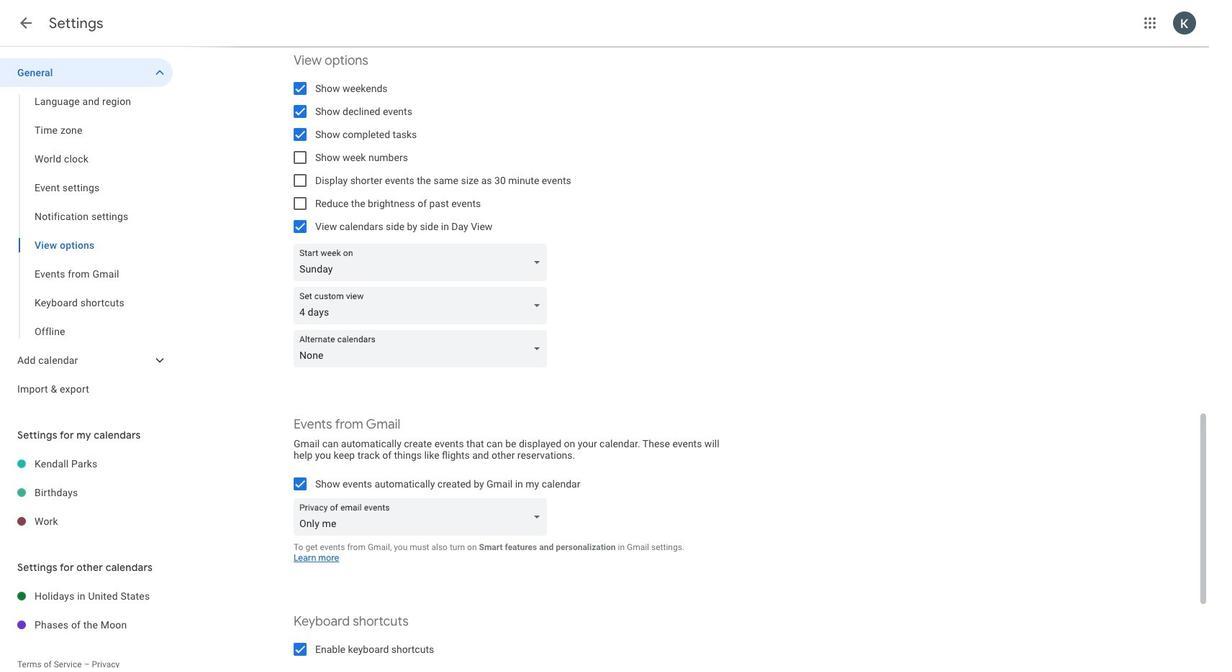 Task type: describe. For each thing, give the bounding box(es) containing it.
3 tree from the top
[[0, 582, 173, 640]]

phases of the moon tree item
[[0, 611, 173, 640]]

2 tree from the top
[[0, 450, 173, 536]]

go back image
[[17, 14, 35, 32]]

holidays in united states tree item
[[0, 582, 173, 611]]



Task type: vqa. For each thing, say whether or not it's contained in the screenshot.
HEADING
yes



Task type: locate. For each thing, give the bounding box(es) containing it.
1 vertical spatial tree
[[0, 450, 173, 536]]

kendall parks tree item
[[0, 450, 173, 479]]

None field
[[294, 244, 553, 281], [294, 287, 553, 325], [294, 330, 553, 368], [294, 499, 553, 536], [294, 244, 553, 281], [294, 287, 553, 325], [294, 330, 553, 368], [294, 499, 553, 536]]

heading
[[49, 14, 104, 32]]

tree
[[0, 58, 173, 404], [0, 450, 173, 536], [0, 582, 173, 640]]

group
[[0, 87, 173, 346]]

birthdays tree item
[[0, 479, 173, 508]]

1 tree from the top
[[0, 58, 173, 404]]

work tree item
[[0, 508, 173, 536]]

general tree item
[[0, 58, 173, 87]]

2 vertical spatial tree
[[0, 582, 173, 640]]

0 vertical spatial tree
[[0, 58, 173, 404]]



